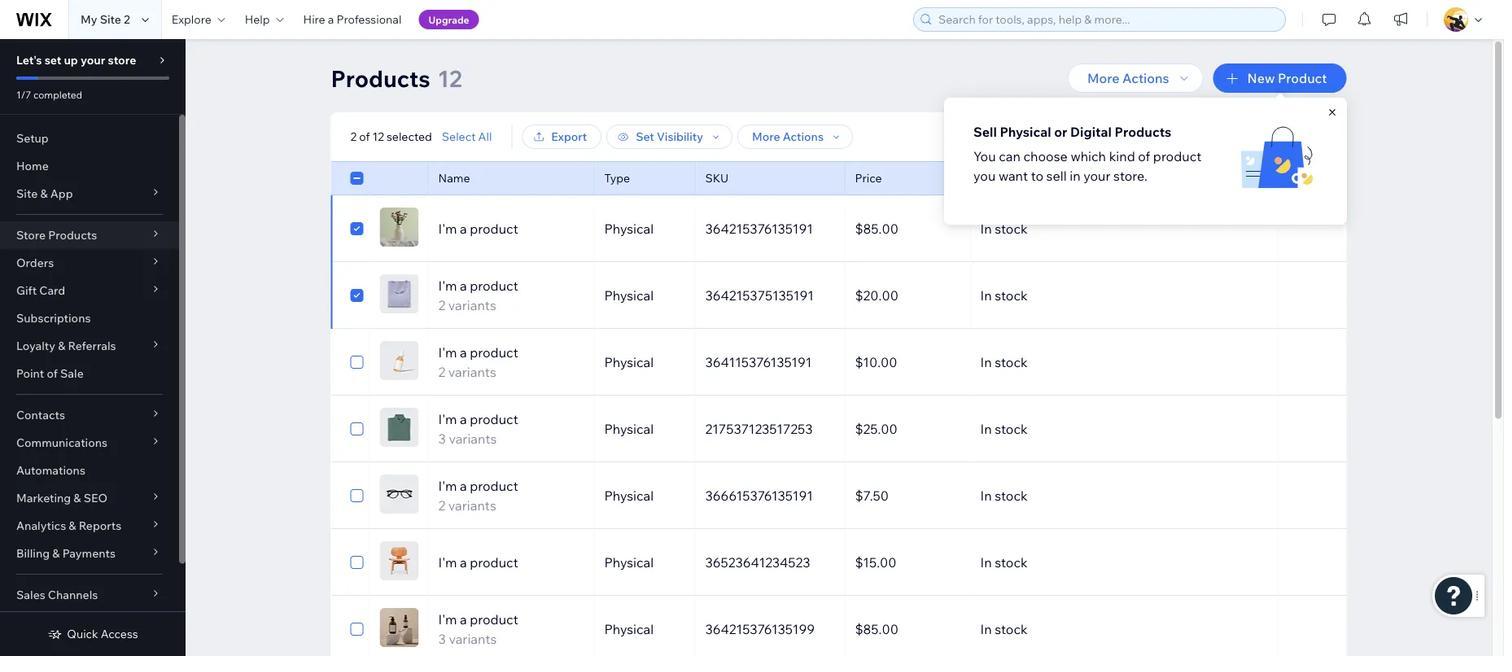 Task type: vqa. For each thing, say whether or not it's contained in the screenshot.


Task type: locate. For each thing, give the bounding box(es) containing it.
products up orders "popup button"
[[48, 228, 97, 242]]

3
[[438, 431, 446, 447], [438, 631, 446, 647]]

1 $85.00 link from the top
[[846, 209, 971, 248]]

1 stock from the top
[[995, 221, 1028, 237]]

set visibility
[[636, 129, 704, 144]]

card
[[39, 283, 65, 298]]

stock for 36523641234523
[[995, 554, 1028, 571]]

physical link for 364115376135191
[[595, 343, 696, 382]]

your
[[81, 53, 105, 67], [1084, 168, 1111, 184]]

in stock for 217537123517253
[[981, 421, 1028, 437]]

can
[[999, 148, 1021, 164]]

$85.00 link down '$15.00' "link" in the bottom right of the page
[[846, 610, 971, 649]]

store
[[108, 53, 136, 67]]

2 vertical spatial products
[[48, 228, 97, 242]]

i'm a product 2 variants
[[438, 278, 518, 313], [438, 344, 518, 380], [438, 478, 518, 514]]

type
[[605, 171, 630, 185]]

point
[[16, 366, 44, 381]]

professional
[[337, 12, 402, 26]]

physical link for 364215376135191
[[595, 209, 696, 248]]

i'm a product 3 variants for 364215376135199
[[438, 611, 518, 647]]

in stock link for 217537123517253
[[971, 410, 1279, 449]]

0 horizontal spatial actions
[[783, 129, 824, 144]]

1 vertical spatial more actions
[[752, 129, 824, 144]]

1 vertical spatial i'm a product
[[438, 554, 518, 571]]

more actions
[[1088, 70, 1170, 86], [752, 129, 824, 144]]

store.
[[1114, 168, 1148, 184]]

quick access button
[[47, 627, 138, 642]]

quick access
[[67, 627, 138, 641]]

7 in from the top
[[981, 621, 992, 638]]

1 vertical spatial $85.00
[[855, 621, 899, 638]]

0 horizontal spatial of
[[47, 366, 58, 381]]

2 stock from the top
[[995, 287, 1028, 304]]

i'm a product 3 variants
[[438, 411, 518, 447], [438, 611, 518, 647]]

physical
[[1000, 124, 1052, 140], [605, 221, 654, 237], [605, 287, 654, 304], [605, 354, 654, 370], [605, 421, 654, 437], [605, 488, 654, 504], [605, 554, 654, 571], [605, 621, 654, 638]]

of right kind
[[1138, 148, 1151, 164]]

0 vertical spatial 3
[[438, 431, 446, 447]]

1/7
[[16, 88, 31, 101]]

analytics
[[16, 519, 66, 533]]

1 vertical spatial i'm a product link
[[429, 553, 595, 572]]

36523641234523
[[706, 554, 811, 571]]

2 horizontal spatial products
[[1115, 124, 1172, 140]]

1 i'm from the top
[[438, 221, 457, 237]]

4 stock from the top
[[995, 421, 1028, 437]]

completed
[[33, 88, 82, 101]]

set visibility button
[[607, 125, 733, 149]]

in stock for 364215376135191
[[981, 221, 1028, 237]]

12 down "upgrade"
[[438, 64, 462, 92]]

stock
[[995, 221, 1028, 237], [995, 287, 1028, 304], [995, 354, 1028, 370], [995, 421, 1028, 437], [995, 488, 1028, 504], [995, 554, 1028, 571], [995, 621, 1028, 638]]

$25.00
[[855, 421, 898, 437]]

0 vertical spatial i'm a product
[[438, 221, 518, 237]]

7 stock from the top
[[995, 621, 1028, 638]]

in stock link for 364215376135191
[[971, 209, 1279, 248]]

explore
[[172, 12, 211, 26]]

0 vertical spatial of
[[359, 129, 370, 144]]

1 vertical spatial more
[[752, 129, 780, 144]]

12
[[438, 64, 462, 92], [372, 129, 384, 144]]

store products button
[[0, 221, 179, 249]]

i'm a product for 364215376135191
[[438, 221, 518, 237]]

variants for 366615376135191
[[448, 497, 496, 514]]

up
[[64, 53, 78, 67]]

0 vertical spatial your
[[81, 53, 105, 67]]

3 i'm from the top
[[438, 344, 457, 361]]

product inside sell physical or digital products you can choose which kind of product you want to sell in your store.
[[1154, 148, 1202, 164]]

2 in from the top
[[981, 287, 992, 304]]

1 i'm a product from the top
[[438, 221, 518, 237]]

gift card button
[[0, 277, 179, 305]]

2 physical link from the top
[[595, 276, 696, 315]]

more inside button
[[752, 129, 780, 144]]

home
[[16, 159, 49, 173]]

2 horizontal spatial of
[[1138, 148, 1151, 164]]

3 physical link from the top
[[595, 343, 696, 382]]

1 vertical spatial i'm a product 3 variants
[[438, 611, 518, 647]]

your inside the sidebar 'element'
[[81, 53, 105, 67]]

3 in stock from the top
[[981, 354, 1028, 370]]

1 horizontal spatial more actions
[[1088, 70, 1170, 86]]

1 horizontal spatial more
[[1088, 70, 1120, 86]]

1 horizontal spatial your
[[1084, 168, 1111, 184]]

actions inside more actions popup button
[[1123, 70, 1170, 86]]

in for 217537123517253
[[981, 421, 992, 437]]

a
[[328, 12, 334, 26], [460, 221, 467, 237], [460, 278, 467, 294], [460, 344, 467, 361], [460, 411, 467, 427], [460, 478, 467, 494], [460, 554, 467, 571], [460, 611, 467, 628]]

6 in stock from the top
[[981, 554, 1028, 571]]

2 $85.00 from the top
[[855, 621, 899, 638]]

of inside the sidebar 'element'
[[47, 366, 58, 381]]

&
[[40, 186, 48, 201], [58, 339, 65, 353], [74, 491, 81, 505], [69, 519, 76, 533], [52, 546, 60, 561]]

2 i'm a product from the top
[[438, 554, 518, 571]]

1/7 completed
[[16, 88, 82, 101]]

products up '2 of 12 selected'
[[331, 64, 431, 92]]

2 i'm from the top
[[438, 278, 457, 294]]

0 vertical spatial 12
[[438, 64, 462, 92]]

export
[[552, 129, 587, 144]]

1 in stock link from the top
[[971, 209, 1279, 248]]

physical inside sell physical or digital products you can choose which kind of product you want to sell in your store.
[[1000, 124, 1052, 140]]

more actions button
[[1068, 64, 1204, 93]]

i'm a product 2 variants for 366615376135191
[[438, 478, 518, 514]]

2 vertical spatial i'm a product 2 variants
[[438, 478, 518, 514]]

1 vertical spatial your
[[1084, 168, 1111, 184]]

0 horizontal spatial more
[[752, 129, 780, 144]]

2 i'm a product 3 variants from the top
[[438, 611, 518, 647]]

setup link
[[0, 125, 179, 152]]

1 i'm a product 3 variants from the top
[[438, 411, 518, 447]]

0 horizontal spatial your
[[81, 53, 105, 67]]

1 horizontal spatial site
[[100, 12, 121, 26]]

more inside popup button
[[1088, 70, 1120, 86]]

0 horizontal spatial more actions
[[752, 129, 824, 144]]

& inside dropdown button
[[58, 339, 65, 353]]

1 in stock from the top
[[981, 221, 1028, 237]]

1 vertical spatial 3
[[438, 631, 446, 647]]

5 in stock link from the top
[[971, 476, 1279, 515]]

i'm a product for 36523641234523
[[438, 554, 518, 571]]

products
[[331, 64, 431, 92], [1115, 124, 1172, 140], [48, 228, 97, 242]]

& left seo
[[74, 491, 81, 505]]

0 horizontal spatial site
[[16, 186, 38, 201]]

5 in stock from the top
[[981, 488, 1028, 504]]

products 12
[[331, 64, 462, 92]]

1 vertical spatial actions
[[783, 129, 824, 144]]

4 i'm from the top
[[438, 411, 457, 427]]

2 in stock link from the top
[[971, 276, 1279, 315]]

$15.00 link
[[846, 543, 971, 582]]

5 in from the top
[[981, 488, 992, 504]]

in for 36523641234523
[[981, 554, 992, 571]]

site right my
[[100, 12, 121, 26]]

217537123517253
[[706, 421, 813, 437]]

let's set up your store
[[16, 53, 136, 67]]

your down which
[[1084, 168, 1111, 184]]

more actions for more actions popup button
[[1088, 70, 1170, 86]]

1 vertical spatial $85.00 link
[[846, 610, 971, 649]]

physical for 217537123517253
[[605, 421, 654, 437]]

3 in stock link from the top
[[971, 343, 1279, 382]]

in stock for 364115376135191
[[981, 354, 1028, 370]]

& right loyalty
[[58, 339, 65, 353]]

physical link
[[595, 209, 696, 248], [595, 276, 696, 315], [595, 343, 696, 382], [595, 410, 696, 449], [595, 476, 696, 515], [595, 543, 696, 582], [595, 610, 696, 649]]

i'm a product 2 variants for 364115376135191
[[438, 344, 518, 380]]

subscriptions
[[16, 311, 91, 325]]

& left reports
[[69, 519, 76, 533]]

i'm for 364215375135191
[[438, 278, 457, 294]]

364215376135199
[[706, 621, 815, 638]]

in for 366615376135191
[[981, 488, 992, 504]]

3 i'm a product 2 variants from the top
[[438, 478, 518, 514]]

product
[[1154, 148, 1202, 164], [470, 221, 518, 237], [470, 278, 518, 294], [470, 344, 518, 361], [470, 411, 518, 427], [470, 478, 518, 494], [470, 554, 518, 571], [470, 611, 518, 628]]

2 3 from the top
[[438, 631, 446, 647]]

$7.50
[[855, 488, 889, 504]]

physical for 364215375135191
[[605, 287, 654, 304]]

1 horizontal spatial actions
[[1123, 70, 1170, 86]]

0 vertical spatial more
[[1088, 70, 1120, 86]]

1 $85.00 from the top
[[855, 221, 899, 237]]

physical link for 36523641234523
[[595, 543, 696, 582]]

0 vertical spatial $85.00
[[855, 221, 899, 237]]

contacts button
[[0, 401, 179, 429]]

site down home
[[16, 186, 38, 201]]

i'm a product 3 variants for 217537123517253
[[438, 411, 518, 447]]

0 vertical spatial i'm a product link
[[429, 219, 595, 239]]

7 physical link from the top
[[595, 610, 696, 649]]

1 physical link from the top
[[595, 209, 696, 248]]

& inside 'popup button'
[[40, 186, 48, 201]]

orders button
[[0, 249, 179, 277]]

6 in from the top
[[981, 554, 992, 571]]

7 in stock from the top
[[981, 621, 1028, 638]]

selected
[[387, 129, 432, 144]]

1 vertical spatial 12
[[372, 129, 384, 144]]

i'm for 217537123517253
[[438, 411, 457, 427]]

i'm a product 2 variants for 364215375135191
[[438, 278, 518, 313]]

0 vertical spatial $85.00 link
[[846, 209, 971, 248]]

3 for 364215376135199
[[438, 631, 446, 647]]

1 3 from the top
[[438, 431, 446, 447]]

& inside dropdown button
[[52, 546, 60, 561]]

364215375135191
[[706, 287, 814, 304]]

in for 364215376135191
[[981, 221, 992, 237]]

364115376135191 link
[[696, 343, 846, 382]]

1 vertical spatial of
[[1138, 148, 1151, 164]]

6 stock from the top
[[995, 554, 1028, 571]]

1 i'm a product 2 variants from the top
[[438, 278, 518, 313]]

sales channels button
[[0, 581, 179, 609]]

store products
[[16, 228, 97, 242]]

name
[[438, 171, 470, 185]]

3 in from the top
[[981, 354, 992, 370]]

5 physical link from the top
[[595, 476, 696, 515]]

0 horizontal spatial products
[[48, 228, 97, 242]]

2 in stock from the top
[[981, 287, 1028, 304]]

in stock link for 36523641234523
[[971, 543, 1279, 582]]

& for analytics
[[69, 519, 76, 533]]

you
[[974, 168, 996, 184]]

products up kind
[[1115, 124, 1172, 140]]

1 horizontal spatial products
[[331, 64, 431, 92]]

in for 364215375135191
[[981, 287, 992, 304]]

stock for 364215376135191
[[995, 221, 1028, 237]]

4 in from the top
[[981, 421, 992, 437]]

variants for 217537123517253
[[449, 431, 497, 447]]

in
[[1070, 168, 1081, 184]]

of
[[359, 129, 370, 144], [1138, 148, 1151, 164], [47, 366, 58, 381]]

of left sale
[[47, 366, 58, 381]]

stock for 217537123517253
[[995, 421, 1028, 437]]

4 physical link from the top
[[595, 410, 696, 449]]

site inside 'popup button'
[[16, 186, 38, 201]]

in stock link for 364215375135191
[[971, 276, 1279, 315]]

1 vertical spatial products
[[1115, 124, 1172, 140]]

billing & payments
[[16, 546, 116, 561]]

& right "billing"
[[52, 546, 60, 561]]

1 i'm a product link from the top
[[429, 219, 595, 239]]

$85.00 link down price at the right
[[846, 209, 971, 248]]

4 in stock link from the top
[[971, 410, 1279, 449]]

0 vertical spatial i'm a product 2 variants
[[438, 278, 518, 313]]

5 i'm from the top
[[438, 478, 457, 494]]

1 in from the top
[[981, 221, 992, 237]]

$85.00 link
[[846, 209, 971, 248], [846, 610, 971, 649]]

None checkbox
[[351, 219, 364, 239], [351, 286, 364, 305], [351, 353, 364, 372], [351, 219, 364, 239], [351, 286, 364, 305], [351, 353, 364, 372]]

site & app button
[[0, 180, 179, 208]]

actions
[[1123, 70, 1170, 86], [783, 129, 824, 144]]

2 $85.00 link from the top
[[846, 610, 971, 649]]

2 i'm a product link from the top
[[429, 553, 595, 572]]

let's
[[16, 53, 42, 67]]

364115376135191
[[706, 354, 812, 370]]

i'm a product
[[438, 221, 518, 237], [438, 554, 518, 571]]

$85.00 down $15.00
[[855, 621, 899, 638]]

$85.00 for 364215376135191
[[855, 221, 899, 237]]

in for 364215376135199
[[981, 621, 992, 638]]

help button
[[235, 0, 294, 39]]

1 vertical spatial site
[[16, 186, 38, 201]]

& left app
[[40, 186, 48, 201]]

your inside sell physical or digital products you can choose which kind of product you want to sell in your store.
[[1084, 168, 1111, 184]]

actions for more actions button
[[783, 129, 824, 144]]

& for billing
[[52, 546, 60, 561]]

$85.00 down price at the right
[[855, 221, 899, 237]]

more actions inside popup button
[[1088, 70, 1170, 86]]

7 i'm from the top
[[438, 611, 457, 628]]

6 in stock link from the top
[[971, 543, 1279, 582]]

$85.00
[[855, 221, 899, 237], [855, 621, 899, 638]]

orders
[[16, 256, 54, 270]]

your right up
[[81, 53, 105, 67]]

in stock for 364215376135199
[[981, 621, 1028, 638]]

1 vertical spatial i'm a product 2 variants
[[438, 344, 518, 380]]

physical for 364215376135199
[[605, 621, 654, 638]]

in for 364115376135191
[[981, 354, 992, 370]]

$85.00 link for 364215376135199
[[846, 610, 971, 649]]

payments
[[62, 546, 116, 561]]

& for loyalty
[[58, 339, 65, 353]]

1 horizontal spatial of
[[359, 129, 370, 144]]

4 in stock from the top
[[981, 421, 1028, 437]]

12 left selected
[[372, 129, 384, 144]]

None checkbox
[[351, 169, 364, 188], [351, 419, 364, 439], [351, 486, 364, 506], [351, 553, 364, 572], [351, 620, 364, 639], [351, 169, 364, 188], [351, 419, 364, 439], [351, 486, 364, 506], [351, 553, 364, 572], [351, 620, 364, 639]]

actions inside more actions button
[[783, 129, 824, 144]]

variants for 364215375135191
[[448, 297, 496, 313]]

upgrade
[[429, 13, 469, 26]]

2 vertical spatial of
[[47, 366, 58, 381]]

point of sale link
[[0, 360, 179, 388]]

select
[[442, 129, 476, 144]]

6 physical link from the top
[[595, 543, 696, 582]]

of left selected
[[359, 129, 370, 144]]

0 vertical spatial actions
[[1123, 70, 1170, 86]]

3 stock from the top
[[995, 354, 1028, 370]]

2 i'm a product 2 variants from the top
[[438, 344, 518, 380]]

7 in stock link from the top
[[971, 610, 1279, 649]]

stock for 364215375135191
[[995, 287, 1028, 304]]

5 stock from the top
[[995, 488, 1028, 504]]

more actions inside button
[[752, 129, 824, 144]]

quick
[[67, 627, 98, 641]]

store
[[16, 228, 46, 242]]

366615376135191
[[706, 488, 813, 504]]

0 vertical spatial i'm a product 3 variants
[[438, 411, 518, 447]]

sell physical or digital products you can choose which kind of product you want to sell in your store.
[[974, 124, 1202, 184]]

in stock for 364215375135191
[[981, 287, 1028, 304]]

more actions button
[[738, 125, 853, 149]]

0 vertical spatial more actions
[[1088, 70, 1170, 86]]



Task type: describe. For each thing, give the bounding box(es) containing it.
of for sale
[[47, 366, 58, 381]]

analytics & reports
[[16, 519, 121, 533]]

$85.00 for 364215376135199
[[855, 621, 899, 638]]

hire a professional
[[303, 12, 402, 26]]

1 horizontal spatial 12
[[438, 64, 462, 92]]

my
[[81, 12, 97, 26]]

sell
[[974, 124, 997, 140]]

2 for 364115376135191
[[438, 364, 446, 380]]

price
[[855, 171, 882, 185]]

364215376135191
[[706, 221, 813, 237]]

physical link for 217537123517253
[[595, 410, 696, 449]]

set
[[636, 129, 654, 144]]

in stock link for 364115376135191
[[971, 343, 1279, 382]]

which
[[1071, 148, 1107, 164]]

0 vertical spatial products
[[331, 64, 431, 92]]

of for 12
[[359, 129, 370, 144]]

i'm for 364215376135199
[[438, 611, 457, 628]]

sales
[[16, 588, 45, 602]]

Search for tools, apps, help & more... field
[[934, 8, 1281, 31]]

automations
[[16, 463, 85, 478]]

364215375135191 link
[[696, 276, 846, 315]]

home link
[[0, 152, 179, 180]]

variants for 364115376135191
[[448, 364, 496, 380]]

sidebar element
[[0, 39, 186, 656]]

marketing & seo
[[16, 491, 108, 505]]

physical for 36523641234523
[[605, 554, 654, 571]]

sku
[[706, 171, 729, 185]]

my site 2
[[81, 12, 130, 26]]

hire a professional link
[[294, 0, 411, 39]]

i'm for 364115376135191
[[438, 344, 457, 361]]

want
[[999, 168, 1028, 184]]

all
[[478, 129, 492, 144]]

sales channels
[[16, 588, 98, 602]]

physical for 366615376135191
[[605, 488, 654, 504]]

loyalty & referrals button
[[0, 332, 179, 360]]

select all
[[442, 129, 492, 144]]

i'm a product link for 364215376135191
[[429, 219, 595, 239]]

6 i'm from the top
[[438, 554, 457, 571]]

3 for 217537123517253
[[438, 431, 446, 447]]

gift card
[[16, 283, 65, 298]]

seo
[[84, 491, 108, 505]]

more actions for more actions button
[[752, 129, 824, 144]]

loyalty
[[16, 339, 55, 353]]

app
[[50, 186, 73, 201]]

setup
[[16, 131, 49, 145]]

upgrade button
[[419, 10, 479, 29]]

marketing & seo button
[[0, 484, 179, 512]]

2 for 366615376135191
[[438, 497, 446, 514]]

sell
[[1047, 168, 1067, 184]]

of inside sell physical or digital products you can choose which kind of product you want to sell in your store.
[[1138, 148, 1151, 164]]

you
[[974, 148, 996, 164]]

select all button
[[442, 129, 492, 144]]

billing
[[16, 546, 50, 561]]

i'm a product link for 36523641234523
[[429, 553, 595, 572]]

366615376135191 link
[[696, 476, 846, 515]]

variants for 364215376135199
[[449, 631, 497, 647]]

$10.00
[[855, 354, 898, 370]]

marketing
[[16, 491, 71, 505]]

more for more actions popup button
[[1088, 70, 1120, 86]]

in stock link for 366615376135191
[[971, 476, 1279, 515]]

& for marketing
[[74, 491, 81, 505]]

inventory
[[981, 171, 1031, 185]]

products inside sell physical or digital products you can choose which kind of product you want to sell in your store.
[[1115, 124, 1172, 140]]

set
[[45, 53, 61, 67]]

choose
[[1024, 148, 1068, 164]]

stock for 364115376135191
[[995, 354, 1028, 370]]

217537123517253 link
[[696, 410, 846, 449]]

in stock for 36523641234523
[[981, 554, 1028, 571]]

kind
[[1109, 148, 1136, 164]]

$7.50 link
[[846, 476, 971, 515]]

in stock link for 364215376135199
[[971, 610, 1279, 649]]

subscriptions link
[[0, 305, 179, 332]]

0 horizontal spatial 12
[[372, 129, 384, 144]]

physical link for 364215375135191
[[595, 276, 696, 315]]

to
[[1031, 168, 1044, 184]]

2 for 364215375135191
[[438, 297, 446, 313]]

contacts
[[16, 408, 65, 422]]

automations link
[[0, 457, 179, 484]]

channels
[[48, 588, 98, 602]]

stock for 366615376135191
[[995, 488, 1028, 504]]

364215376135199 link
[[696, 610, 846, 649]]

$85.00 link for 364215376135191
[[846, 209, 971, 248]]

access
[[101, 627, 138, 641]]

physical for 364215376135191
[[605, 221, 654, 237]]

sale
[[60, 366, 84, 381]]

$20.00 link
[[846, 276, 971, 315]]

products inside store products 'dropdown button'
[[48, 228, 97, 242]]

i'm for 366615376135191
[[438, 478, 457, 494]]

$15.00
[[855, 554, 897, 571]]

$20.00
[[855, 287, 899, 304]]

0 vertical spatial site
[[100, 12, 121, 26]]

& for site
[[40, 186, 48, 201]]

physical link for 366615376135191
[[595, 476, 696, 515]]

hire
[[303, 12, 325, 26]]

billing & payments button
[[0, 540, 179, 567]]

2 of 12 selected
[[351, 129, 432, 144]]

export button
[[522, 125, 602, 149]]

point of sale
[[16, 366, 84, 381]]

communications
[[16, 436, 108, 450]]

stock for 364215376135199
[[995, 621, 1028, 638]]

site & app
[[16, 186, 73, 201]]

product
[[1278, 70, 1328, 86]]

physical link for 364215376135199
[[595, 610, 696, 649]]

actions for more actions popup button
[[1123, 70, 1170, 86]]

analytics & reports button
[[0, 512, 179, 540]]

new product
[[1248, 70, 1328, 86]]

in stock for 366615376135191
[[981, 488, 1028, 504]]

new
[[1248, 70, 1275, 86]]

36523641234523 link
[[696, 543, 846, 582]]

loyalty & referrals
[[16, 339, 116, 353]]

more for more actions button
[[752, 129, 780, 144]]

physical for 364115376135191
[[605, 354, 654, 370]]

visibility
[[657, 129, 704, 144]]

new product button
[[1214, 64, 1347, 93]]

$25.00 link
[[846, 410, 971, 449]]



